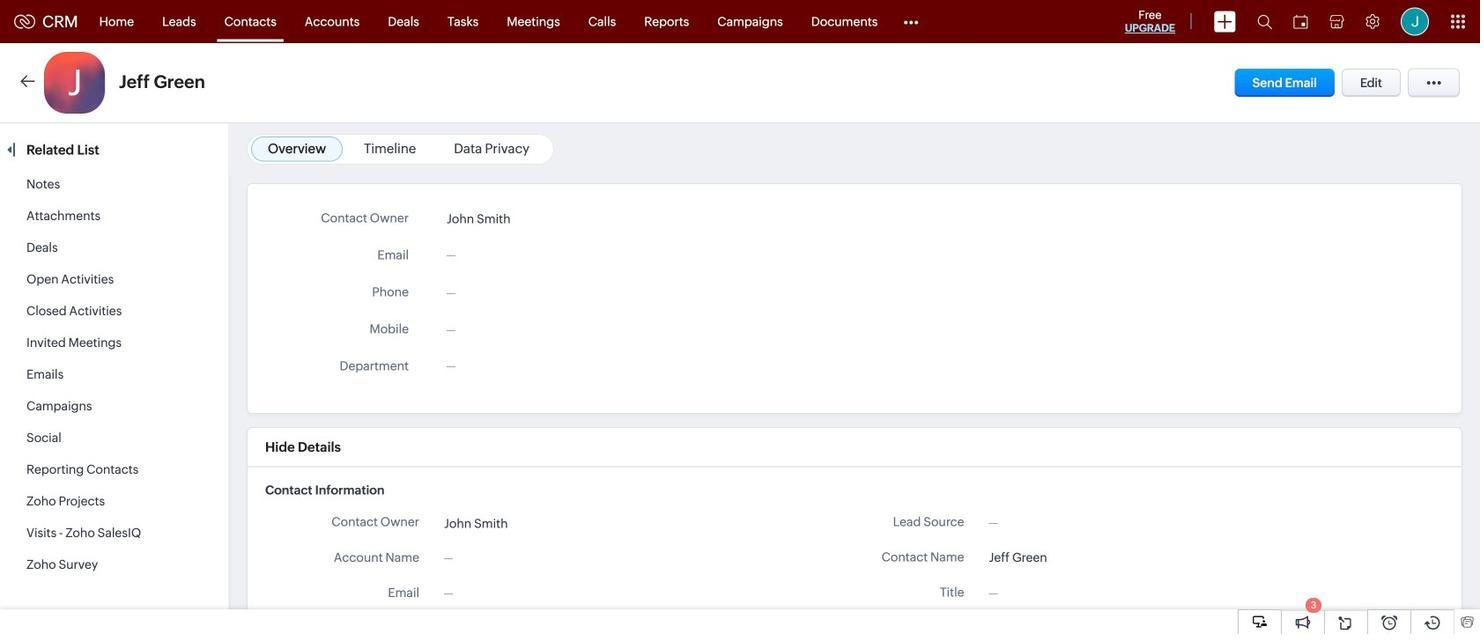 Task type: locate. For each thing, give the bounding box(es) containing it.
logo image
[[14, 15, 35, 29]]

search element
[[1247, 0, 1283, 43]]

profile image
[[1401, 7, 1429, 36]]

create menu image
[[1214, 11, 1236, 32]]

search image
[[1257, 14, 1272, 29]]

Other Modules field
[[892, 7, 930, 36]]



Task type: vqa. For each thing, say whether or not it's contained in the screenshot.
Here
no



Task type: describe. For each thing, give the bounding box(es) containing it.
create menu element
[[1204, 0, 1247, 43]]

calendar image
[[1294, 15, 1308, 29]]

profile element
[[1390, 0, 1440, 43]]



